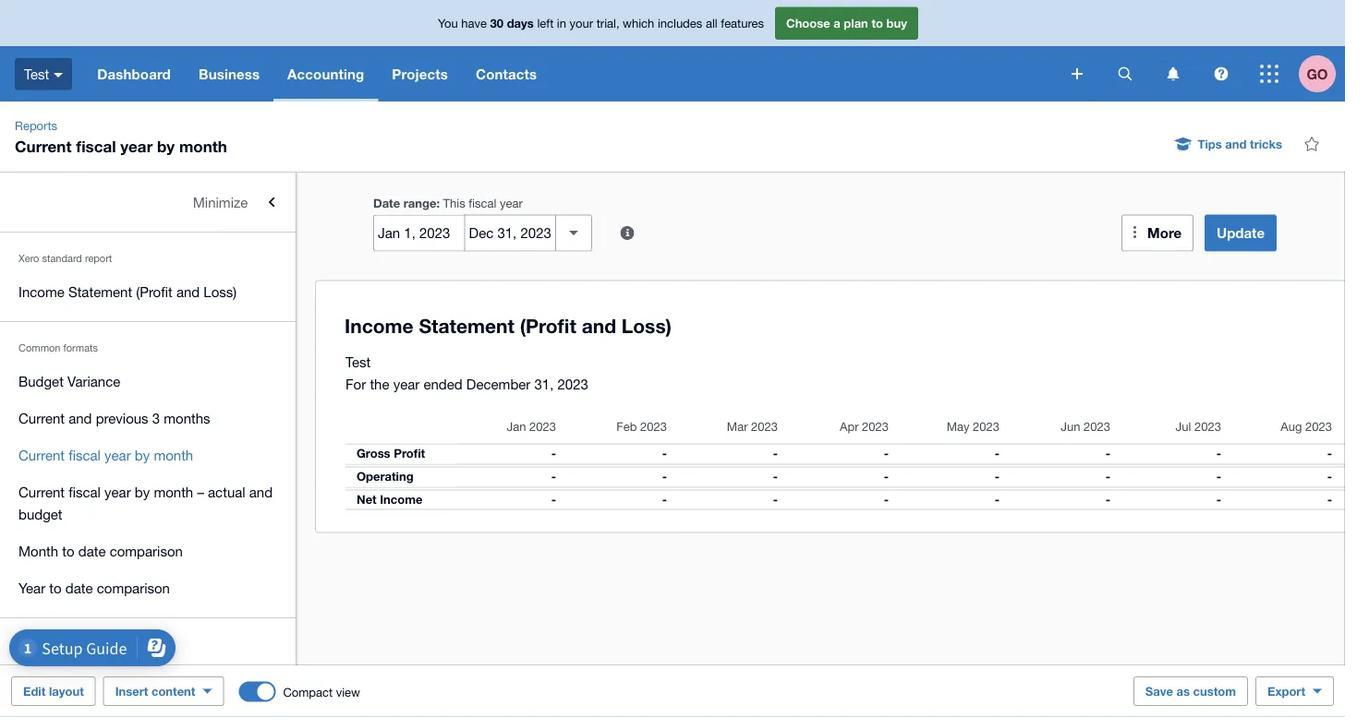 Task type: describe. For each thing, give the bounding box(es) containing it.
days
[[507, 16, 534, 30]]

which
[[623, 16, 654, 30]]

2023 for apr 2023
[[862, 420, 889, 434]]

variance
[[68, 373, 120, 389]]

date for year
[[65, 580, 93, 596]]

update button
[[1205, 215, 1277, 252]]

more
[[47, 639, 70, 651]]

year to date comparison
[[18, 580, 170, 596]]

statement
[[68, 284, 132, 300]]

accounting
[[287, 66, 364, 82]]

to right month
[[62, 543, 74, 559]]

xero
[[18, 253, 39, 265]]

income for operating
[[357, 488, 399, 503]]

your
[[570, 16, 593, 30]]

comparison for year to date comparison
[[97, 580, 170, 596]]

current fiscal year by month – actual and budget link
[[0, 474, 296, 533]]

have
[[461, 16, 487, 30]]

to left buy
[[872, 16, 883, 30]]

insert
[[115, 685, 148, 699]]

more
[[1148, 225, 1182, 242]]

in
[[557, 16, 566, 30]]

fiscal down the current and previous 3 months
[[69, 447, 101, 463]]

income statement (profit and loss)
[[18, 284, 237, 300]]

edit
[[23, 685, 46, 699]]

comparison for month to date comparison
[[110, 543, 183, 559]]

feb
[[617, 420, 637, 434]]

by for current fiscal year by month
[[135, 447, 150, 463]]

tips and tricks button
[[1165, 129, 1293, 159]]

range
[[404, 196, 436, 210]]

fiscal inside reports current fiscal year by month
[[76, 137, 116, 155]]

to right year
[[49, 580, 62, 596]]

accounting button
[[274, 46, 378, 102]]

current inside reports current fiscal year by month
[[15, 137, 72, 155]]

month for current fiscal year by month – actual and budget
[[154, 484, 193, 500]]

jul 2023
[[1176, 420, 1221, 434]]

xero standard report
[[18, 253, 112, 265]]

report inside learn how to create a custom report
[[18, 692, 55, 708]]

month
[[18, 543, 58, 559]]

december
[[466, 376, 531, 393]]

custom inside learn how to create a custom report
[[157, 670, 204, 686]]

and inside income statement (profit and loss) link
[[176, 284, 200, 300]]

2023 for feb 2023
[[640, 420, 667, 434]]

export
[[1268, 685, 1305, 699]]

apr
[[840, 420, 859, 434]]

tips and tricks
[[1198, 137, 1282, 151]]

jun 2023
[[1061, 420, 1111, 434]]

year inside current fiscal year by month – actual and budget
[[104, 484, 131, 500]]

mar 2023
[[727, 420, 778, 434]]

and inside tips and tricks button
[[1225, 137, 1247, 151]]

operating
[[357, 470, 414, 484]]

year up select end date field
[[500, 196, 523, 210]]

report output element
[[346, 411, 1345, 510]]

choose a plan to buy
[[786, 16, 907, 30]]

:
[[436, 196, 440, 210]]

(profit
[[136, 284, 173, 300]]

contacts
[[476, 66, 537, 82]]

loss)
[[204, 284, 237, 300]]

reports
[[15, 118, 57, 133]]

layout
[[49, 685, 84, 699]]

fiscal inside current fiscal year by month – actual and budget
[[69, 484, 101, 500]]

test for test for the year ended december 31, 2023
[[346, 354, 371, 370]]

and inside current and previous 3 months link
[[69, 410, 92, 426]]

0 horizontal spatial svg image
[[1072, 68, 1083, 79]]

2023 for mar 2023
[[751, 420, 778, 434]]

common formats
[[18, 342, 98, 354]]

banner containing dashboard
[[0, 0, 1345, 102]]

content
[[151, 685, 195, 699]]

1 horizontal spatial a
[[834, 16, 841, 30]]

svg image inside test popup button
[[54, 73, 63, 77]]

plan
[[844, 16, 868, 30]]

as
[[1177, 685, 1190, 699]]

left
[[537, 16, 554, 30]]

you
[[438, 16, 458, 30]]

projects
[[392, 66, 448, 82]]

date
[[373, 196, 400, 210]]

2023 for aug 2023
[[1306, 420, 1332, 434]]

month to date comparison
[[18, 543, 183, 559]]

export button
[[1256, 677, 1334, 707]]

jul
[[1176, 420, 1191, 434]]

1 horizontal spatial svg image
[[1118, 67, 1132, 81]]

buy
[[887, 16, 907, 30]]

profit
[[394, 447, 425, 461]]

year inside reports current fiscal year by month
[[120, 137, 153, 155]]

go
[[1307, 66, 1328, 82]]

–
[[197, 484, 204, 500]]

current fiscal year by month link
[[0, 437, 296, 474]]

business
[[199, 66, 260, 82]]

by for current fiscal year by month – actual and budget
[[135, 484, 150, 500]]

current and previous 3 months
[[18, 410, 210, 426]]

jan
[[507, 420, 526, 434]]

go button
[[1299, 46, 1345, 102]]

current fiscal year by month – actual and budget
[[18, 484, 273, 522]]

navigation containing dashboard
[[83, 46, 1059, 102]]

0 vertical spatial report
[[85, 253, 112, 265]]

compact view
[[283, 686, 360, 700]]

all
[[706, 16, 718, 30]]

current and previous 3 months link
[[0, 400, 296, 437]]

save as custom button
[[1133, 677, 1248, 707]]

may
[[947, 420, 970, 434]]



Task type: vqa. For each thing, say whether or not it's contained in the screenshot.
DAYS
yes



Task type: locate. For each thing, give the bounding box(es) containing it.
test up for
[[346, 354, 371, 370]]

year down current fiscal year by month
[[104, 484, 131, 500]]

fiscal up 'minimize' button
[[76, 137, 116, 155]]

month down months
[[154, 447, 193, 463]]

reports current fiscal year by month
[[15, 118, 227, 155]]

learn more
[[18, 639, 70, 651]]

0 vertical spatial month
[[179, 137, 227, 155]]

for
[[346, 376, 366, 393]]

dashboard link
[[83, 46, 185, 102]]

month inside current fiscal year by month – actual and budget
[[154, 484, 193, 500]]

custom right insert
[[157, 670, 204, 686]]

and inside current fiscal year by month – actual and budget
[[249, 484, 273, 500]]

0 vertical spatial test
[[24, 66, 49, 82]]

more button
[[1122, 215, 1194, 252]]

1 vertical spatial month
[[154, 447, 193, 463]]

1 vertical spatial report
[[18, 692, 55, 708]]

fiscal down current fiscal year by month
[[69, 484, 101, 500]]

to right how
[[88, 670, 100, 686]]

2023 right feb
[[640, 420, 667, 434]]

month left –
[[154, 484, 193, 500]]

year right the
[[393, 376, 420, 393]]

a inside learn how to create a custom report
[[146, 670, 153, 686]]

date up the year to date comparison
[[78, 543, 106, 559]]

date range : this fiscal year
[[373, 196, 523, 210]]

1 vertical spatial test
[[346, 354, 371, 370]]

0 vertical spatial comparison
[[110, 543, 183, 559]]

year inside test for the year ended december 31, 2023
[[393, 376, 420, 393]]

0 vertical spatial a
[[834, 16, 841, 30]]

0 vertical spatial learn
[[18, 639, 44, 651]]

includes
[[658, 16, 702, 30]]

learn
[[18, 639, 44, 651], [18, 670, 54, 686]]

month to date comparison link
[[0, 533, 296, 570]]

standard
[[42, 253, 82, 265]]

current inside current fiscal year by month – actual and budget
[[18, 484, 65, 500]]

income inside operating income
[[357, 488, 399, 503]]

dashboard
[[97, 66, 171, 82]]

2023 inside test for the year ended december 31, 2023
[[558, 376, 588, 393]]

save as custom
[[1145, 685, 1236, 699]]

2023 right may
[[973, 420, 1000, 434]]

and
[[1225, 137, 1247, 151], [176, 284, 200, 300], [69, 410, 92, 426], [249, 484, 273, 500]]

1 vertical spatial a
[[146, 670, 153, 686]]

custom right as
[[1193, 685, 1236, 699]]

by inside current fiscal year by month – actual and budget
[[135, 484, 150, 500]]

current for current fiscal year by month – actual and budget
[[18, 484, 65, 500]]

and right tips
[[1225, 137, 1247, 151]]

fiscal right 'this'
[[469, 196, 496, 210]]

0 vertical spatial date
[[78, 543, 106, 559]]

gross
[[357, 447, 390, 461]]

view
[[336, 686, 360, 700]]

gross profit
[[357, 447, 425, 461]]

by down current and previous 3 months link
[[135, 447, 150, 463]]

budget
[[18, 506, 62, 522]]

test
[[24, 66, 49, 82], [346, 354, 371, 370]]

0 horizontal spatial test
[[24, 66, 49, 82]]

formats
[[63, 342, 98, 354]]

date down month to date comparison
[[65, 580, 93, 596]]

insert content
[[115, 685, 195, 699]]

2023 right jan
[[529, 420, 556, 434]]

0 horizontal spatial custom
[[157, 670, 204, 686]]

year
[[18, 580, 45, 596]]

by up 'minimize' button
[[157, 137, 175, 155]]

1 vertical spatial comparison
[[97, 580, 170, 596]]

2 vertical spatial by
[[135, 484, 150, 500]]

2023 for jun 2023
[[1084, 420, 1111, 434]]

contacts button
[[462, 46, 551, 102]]

date for month
[[78, 543, 106, 559]]

previous
[[96, 410, 148, 426]]

0 horizontal spatial a
[[146, 670, 153, 686]]

reports link
[[7, 116, 65, 135]]

by down 'current fiscal year by month' link
[[135, 484, 150, 500]]

learn how to create a custom report link
[[0, 660, 296, 718]]

minimize button
[[0, 184, 296, 221]]

save
[[1145, 685, 1173, 699]]

create
[[104, 670, 142, 686]]

1 horizontal spatial report
[[85, 253, 112, 265]]

how
[[57, 670, 84, 686]]

banner
[[0, 0, 1345, 102]]

net
[[357, 493, 377, 507]]

update
[[1217, 225, 1265, 242]]

list of convenience dates image
[[555, 215, 592, 252]]

year up 'minimize' button
[[120, 137, 153, 155]]

2 learn from the top
[[18, 670, 54, 686]]

1 horizontal spatial test
[[346, 354, 371, 370]]

test for test
[[24, 66, 49, 82]]

learn for learn more
[[18, 639, 44, 651]]

and left loss)
[[176, 284, 200, 300]]

to inside learn how to create a custom report
[[88, 670, 100, 686]]

3
[[152, 410, 160, 426]]

edit layout
[[23, 685, 84, 699]]

2023 right jul
[[1195, 420, 1221, 434]]

add to favourites image
[[1293, 126, 1330, 163]]

2 horizontal spatial svg image
[[1214, 67, 1228, 81]]

apr 2023
[[840, 420, 889, 434]]

0 horizontal spatial report
[[18, 692, 55, 708]]

budget
[[18, 373, 64, 389]]

income for net
[[380, 493, 423, 507]]

Report title field
[[340, 304, 1345, 347]]

learn down learn more at the bottom left of the page
[[18, 670, 54, 686]]

test button
[[0, 46, 83, 102]]

year down the current and previous 3 months
[[104, 447, 131, 463]]

business button
[[185, 46, 274, 102]]

month up minimize
[[179, 137, 227, 155]]

tips
[[1198, 137, 1222, 151]]

2 vertical spatial month
[[154, 484, 193, 500]]

0 vertical spatial by
[[157, 137, 175, 155]]

2 horizontal spatial svg image
[[1260, 65, 1279, 83]]

you have 30 days left in your trial, which includes all features
[[438, 16, 764, 30]]

test inside test for the year ended december 31, 2023
[[346, 354, 371, 370]]

2023 for jan 2023
[[529, 420, 556, 434]]

tricks
[[1250, 137, 1282, 151]]

30
[[490, 16, 504, 30]]

0 horizontal spatial svg image
[[54, 73, 63, 77]]

2023 right the apr
[[862, 420, 889, 434]]

and down budget variance
[[69, 410, 92, 426]]

common
[[18, 342, 60, 354]]

missing settings info button image
[[609, 215, 646, 252]]

custom inside button
[[1193, 685, 1236, 699]]

features
[[721, 16, 764, 30]]

current for current fiscal year by month
[[18, 447, 65, 463]]

navigation
[[83, 46, 1059, 102]]

2023 right mar
[[751, 420, 778, 434]]

net income
[[357, 493, 423, 507]]

test inside popup button
[[24, 66, 49, 82]]

a left plan
[[834, 16, 841, 30]]

svg image
[[1260, 65, 1279, 83], [1118, 67, 1132, 81], [1072, 68, 1083, 79]]

year
[[120, 137, 153, 155], [500, 196, 523, 210], [393, 376, 420, 393], [104, 447, 131, 463], [104, 484, 131, 500]]

jun
[[1061, 420, 1080, 434]]

31,
[[534, 376, 554, 393]]

test up reports
[[24, 66, 49, 82]]

aug
[[1281, 420, 1302, 434]]

2023 right jun
[[1084, 420, 1111, 434]]

by
[[157, 137, 175, 155], [135, 447, 150, 463], [135, 484, 150, 500]]

and right actual
[[249, 484, 273, 500]]

1 learn from the top
[[18, 639, 44, 651]]

the
[[370, 376, 389, 393]]

months
[[164, 410, 210, 426]]

income statement (profit and loss) link
[[0, 273, 296, 310]]

month for current fiscal year by month
[[154, 447, 193, 463]]

may 2023
[[947, 420, 1000, 434]]

a right create
[[146, 670, 153, 686]]

compact
[[283, 686, 333, 700]]

month inside reports current fiscal year by month
[[179, 137, 227, 155]]

report
[[85, 253, 112, 265], [18, 692, 55, 708]]

2023 for may 2023
[[973, 420, 1000, 434]]

year to date comparison link
[[0, 570, 296, 607]]

learn inside learn how to create a custom report
[[18, 670, 54, 686]]

comparison down month to date comparison link
[[97, 580, 170, 596]]

comparison up "year to date comparison" link
[[110, 543, 183, 559]]

1 horizontal spatial svg image
[[1167, 67, 1179, 81]]

-
[[551, 447, 556, 461], [662, 447, 667, 461], [773, 447, 778, 461], [884, 447, 889, 461], [995, 447, 1000, 461], [1106, 447, 1111, 461], [1216, 447, 1221, 461], [1327, 447, 1332, 461], [551, 470, 556, 484], [662, 470, 667, 484], [773, 470, 778, 484], [884, 470, 889, 484], [995, 470, 1000, 484], [1106, 470, 1111, 484], [1216, 470, 1221, 484], [1327, 470, 1332, 484], [551, 493, 556, 507], [662, 493, 667, 507], [773, 493, 778, 507], [884, 493, 889, 507], [995, 493, 1000, 507], [1106, 493, 1111, 507], [1216, 493, 1221, 507], [1327, 493, 1332, 507]]

budget variance
[[18, 373, 120, 389]]

year inside 'current fiscal year by month' link
[[104, 447, 131, 463]]

Select end date field
[[465, 216, 555, 251]]

by inside reports current fiscal year by month
[[157, 137, 175, 155]]

income
[[18, 284, 64, 300], [357, 488, 399, 503], [380, 493, 423, 507]]

insert content button
[[103, 677, 224, 707]]

this
[[443, 196, 465, 210]]

learn how to create a custom report
[[18, 670, 204, 708]]

2023 right 31,
[[558, 376, 588, 393]]

1 vertical spatial by
[[135, 447, 150, 463]]

choose
[[786, 16, 830, 30]]

learn left more
[[18, 639, 44, 651]]

learn for learn how to create a custom report
[[18, 670, 54, 686]]

Select start date field
[[374, 216, 464, 251]]

1 vertical spatial learn
[[18, 670, 54, 686]]

month
[[179, 137, 227, 155], [154, 447, 193, 463], [154, 484, 193, 500]]

a
[[834, 16, 841, 30], [146, 670, 153, 686]]

1 horizontal spatial custom
[[1193, 685, 1236, 699]]

edit layout button
[[11, 677, 96, 707]]

current for current and previous 3 months
[[18, 410, 65, 426]]

by inside 'current fiscal year by month' link
[[135, 447, 150, 463]]

svg image
[[1167, 67, 1179, 81], [1214, 67, 1228, 81], [54, 73, 63, 77]]

2023 right aug
[[1306, 420, 1332, 434]]

2023 for jul 2023
[[1195, 420, 1221, 434]]

1 vertical spatial date
[[65, 580, 93, 596]]



